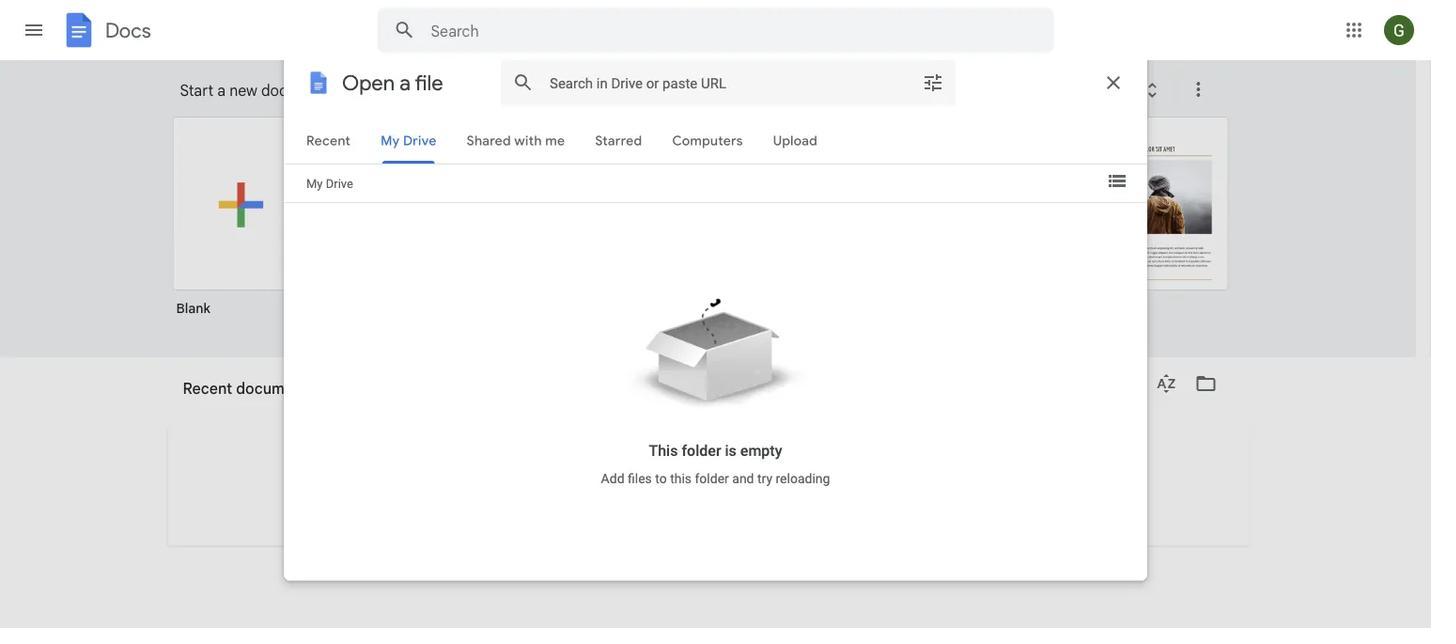 Task type: locate. For each thing, give the bounding box(es) containing it.
yet
[[771, 462, 793, 481]]

a inside heading
[[217, 81, 226, 100]]

new
[[230, 81, 258, 100]]

template
[[757, 491, 816, 509]]

documents
[[236, 379, 316, 398], [214, 386, 284, 403], [682, 462, 767, 481]]

0 horizontal spatial a
[[217, 81, 226, 100]]

no
[[623, 462, 645, 481]]

template
[[1028, 81, 1086, 97]]

1 vertical spatial document
[[560, 491, 628, 509]]

document
[[261, 81, 331, 100], [560, 491, 628, 509]]

a left new
[[217, 81, 226, 100]]

template gallery button
[[1015, 72, 1176, 106]]

document right new
[[261, 81, 331, 100]]

document inside the no text documents yet select a blank document or choose another template above to get started
[[560, 491, 628, 509]]

a inside the no text documents yet select a blank document or choose another template above to get started
[[508, 491, 517, 509]]

1 option from the left
[[326, 117, 463, 336]]

search image
[[386, 11, 424, 49]]

document inside heading
[[261, 81, 331, 100]]

None search field
[[377, 8, 1054, 53]]

2 option from the left
[[479, 117, 616, 336]]

1 horizontal spatial a
[[508, 491, 517, 509]]

document left the or
[[560, 491, 628, 509]]

0 horizontal spatial document
[[261, 81, 331, 100]]

main menu image
[[23, 19, 45, 41]]

to
[[864, 491, 877, 509]]

text
[[649, 462, 678, 481]]

recent
[[183, 379, 232, 398], [168, 386, 211, 403]]

0 vertical spatial a
[[217, 81, 226, 100]]

option
[[326, 117, 463, 336], [479, 117, 616, 336], [785, 117, 923, 336], [939, 117, 1076, 336], [1092, 117, 1229, 336]]

started
[[906, 491, 953, 509]]

start a new document
[[180, 81, 331, 100]]

spearmint option
[[632, 117, 770, 336]]

a left the blank in the bottom left of the page
[[508, 491, 517, 509]]

a
[[217, 81, 226, 100], [508, 491, 517, 509]]

1 horizontal spatial document
[[560, 491, 628, 509]]

start a new document heading
[[180, 60, 1015, 120]]

recent documents inside 'heading'
[[183, 379, 316, 398]]

no text documents yet select a blank document or choose another template above to get started
[[463, 462, 953, 509]]

above
[[820, 491, 860, 509]]

0 vertical spatial document
[[261, 81, 331, 100]]

recent documents
[[183, 379, 316, 398], [168, 386, 284, 403]]

1 vertical spatial a
[[508, 491, 517, 509]]



Task type: vqa. For each thing, say whether or not it's contained in the screenshot.
'No text documents yet Select a blank document or choose another template above to get started'
yes



Task type: describe. For each thing, give the bounding box(es) containing it.
recent documents heading
[[168, 357, 669, 417]]

template gallery
[[1028, 81, 1134, 97]]

blank list box
[[173, 113, 1254, 358]]

gallery
[[1090, 81, 1134, 97]]

docs link
[[60, 11, 151, 53]]

3 option from the left
[[785, 117, 923, 336]]

another
[[702, 491, 753, 509]]

Search bar text field
[[431, 22, 1007, 40]]

no text documents yet region
[[168, 462, 1249, 509]]

4 option from the left
[[939, 117, 1076, 336]]

documents inside 'heading'
[[236, 379, 316, 398]]

blank
[[176, 300, 211, 316]]

start
[[180, 81, 214, 100]]

recent inside 'heading'
[[183, 379, 232, 398]]

spearmint
[[636, 318, 695, 333]]

docs
[[105, 18, 151, 43]]

5 option from the left
[[1092, 117, 1229, 336]]

or
[[632, 491, 645, 509]]

get
[[881, 491, 902, 509]]

blank
[[520, 491, 556, 509]]

choose
[[649, 491, 698, 509]]

blank option
[[173, 117, 310, 330]]

select
[[463, 491, 505, 509]]

documents inside the no text documents yet select a blank document or choose another template above to get started
[[682, 462, 767, 481]]



